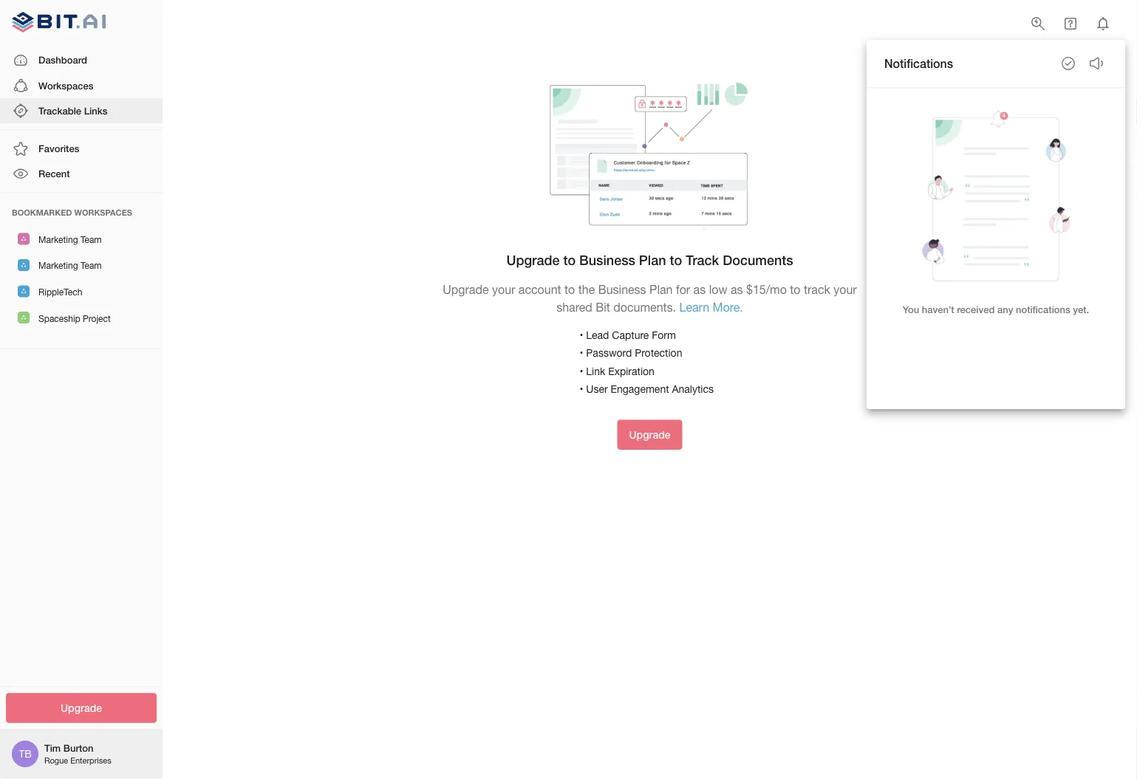 Task type: locate. For each thing, give the bounding box(es) containing it.
to left track
[[790, 283, 801, 297]]

business up the on the top of page
[[579, 252, 635, 268]]

business
[[579, 252, 635, 268], [598, 283, 646, 297]]

protection
[[635, 347, 682, 359]]

• lead capture form • password protection • link expiration • user engagement analytics
[[580, 329, 714, 395]]

1 vertical spatial business
[[598, 283, 646, 297]]

to
[[563, 252, 576, 268], [670, 252, 682, 268], [565, 283, 575, 297], [790, 283, 801, 297]]

tim burton rogue enterprises
[[44, 743, 111, 766]]

marketing team
[[38, 234, 102, 245], [38, 261, 102, 271]]

1 • from the top
[[580, 329, 583, 341]]

• left "lead"
[[580, 329, 583, 341]]

1 your from the left
[[492, 283, 515, 297]]

0 vertical spatial plan
[[639, 252, 666, 268]]

upgrade to business plan to track documents
[[506, 252, 793, 268]]

0 horizontal spatial as
[[693, 283, 706, 297]]

3 • from the top
[[580, 365, 583, 377]]

bookmarked workspaces
[[12, 208, 132, 217]]

1 as from the left
[[693, 283, 706, 297]]

user
[[586, 383, 608, 395]]

workspaces
[[38, 80, 93, 91]]

to left the on the top of page
[[565, 283, 575, 297]]

1 horizontal spatial upgrade button
[[617, 420, 682, 450]]

your
[[492, 283, 515, 297], [834, 283, 857, 297]]

marketing up rippletech
[[38, 261, 78, 271]]

shared
[[557, 300, 592, 314]]

your right track
[[834, 283, 857, 297]]

0 vertical spatial business
[[579, 252, 635, 268]]

marketing team button
[[0, 226, 163, 252], [0, 252, 163, 278]]

for
[[676, 283, 690, 297]]

tim
[[44, 743, 61, 754]]

more.
[[713, 300, 743, 314]]

team down workspaces
[[80, 234, 102, 245]]

2 • from the top
[[580, 347, 583, 359]]

business up bit
[[598, 283, 646, 297]]

plan
[[639, 252, 666, 268], [649, 283, 673, 297]]

trackable
[[38, 105, 81, 116]]

marketing team down bookmarked workspaces
[[38, 234, 102, 245]]

1 vertical spatial plan
[[649, 283, 673, 297]]

notifications
[[884, 56, 953, 70]]

1 vertical spatial marketing
[[38, 261, 78, 271]]

lead
[[586, 329, 609, 341]]

learn more.
[[679, 300, 743, 314]]

as right for
[[693, 283, 706, 297]]

1 vertical spatial team
[[80, 261, 102, 271]]

4 • from the top
[[580, 383, 583, 395]]

rippletech button
[[0, 278, 163, 305]]

0 horizontal spatial upgrade button
[[6, 693, 157, 723]]

upgrade
[[506, 252, 560, 268], [443, 283, 489, 297], [629, 429, 671, 441], [61, 702, 102, 714]]

upgrade button
[[617, 420, 682, 450], [6, 693, 157, 723]]

as right low
[[731, 283, 743, 297]]

dashboard
[[38, 54, 87, 66]]

2 team from the top
[[80, 261, 102, 271]]

marketing
[[38, 234, 78, 245], [38, 261, 78, 271]]

team
[[80, 234, 102, 245], [80, 261, 102, 271]]

0 vertical spatial marketing team
[[38, 234, 102, 245]]

spaceship
[[38, 313, 80, 324]]

• left password
[[580, 347, 583, 359]]

marketing down bookmarked workspaces
[[38, 234, 78, 245]]

your left the 'account'
[[492, 283, 515, 297]]

1 horizontal spatial your
[[834, 283, 857, 297]]

plan inside upgrade your account to the business plan for as low as $15/mo to track your shared bit documents.
[[649, 283, 673, 297]]

marketing team up rippletech
[[38, 261, 102, 271]]

0 vertical spatial team
[[80, 234, 102, 245]]

upgrade button up burton
[[6, 693, 157, 723]]

link
[[586, 365, 605, 377]]

$15/mo
[[746, 283, 787, 297]]

workspaces button
[[0, 73, 163, 98]]

marketing team button down bookmarked workspaces
[[0, 226, 163, 252]]

team up rippletech button
[[80, 261, 102, 271]]

recent
[[38, 168, 70, 179]]

1 horizontal spatial as
[[731, 283, 743, 297]]

0 vertical spatial upgrade button
[[617, 420, 682, 450]]

trackable links
[[38, 105, 107, 116]]

1 marketing team from the top
[[38, 234, 102, 245]]

low
[[709, 283, 727, 297]]

plan up upgrade your account to the business plan for as low as $15/mo to track your shared bit documents.
[[639, 252, 666, 268]]

0 vertical spatial marketing
[[38, 234, 78, 245]]

marketing team button up rippletech
[[0, 252, 163, 278]]

business inside upgrade your account to the business plan for as low as $15/mo to track your shared bit documents.
[[598, 283, 646, 297]]

•
[[580, 329, 583, 341], [580, 347, 583, 359], [580, 365, 583, 377], [580, 383, 583, 395]]

• left user
[[580, 383, 583, 395]]

you haven't received any notifications yet.
[[903, 304, 1089, 315]]

as
[[693, 283, 706, 297], [731, 283, 743, 297]]

1 team from the top
[[80, 234, 102, 245]]

0 horizontal spatial your
[[492, 283, 515, 297]]

to up shared
[[563, 252, 576, 268]]

1 vertical spatial marketing team
[[38, 261, 102, 271]]

2 marketing team from the top
[[38, 261, 102, 271]]

plan left for
[[649, 283, 673, 297]]

1 vertical spatial upgrade button
[[6, 693, 157, 723]]

• left link
[[580, 365, 583, 377]]

rippletech
[[38, 287, 82, 297]]

upgrade your account to the business plan for as low as $15/mo to track your shared bit documents.
[[443, 283, 857, 314]]

upgrade button down engagement
[[617, 420, 682, 450]]



Task type: describe. For each thing, give the bounding box(es) containing it.
documents.
[[613, 300, 676, 314]]

enterprises
[[70, 756, 111, 766]]

favorites button
[[0, 136, 163, 161]]

bookmarked
[[12, 208, 72, 217]]

track
[[686, 252, 719, 268]]

dashboard button
[[0, 48, 163, 73]]

2 marketing from the top
[[38, 261, 78, 271]]

rogue
[[44, 756, 68, 766]]

links
[[84, 105, 107, 116]]

you
[[903, 304, 919, 315]]

analytics
[[672, 383, 714, 395]]

project
[[83, 313, 111, 324]]

notifications
[[1016, 304, 1070, 315]]

2 your from the left
[[834, 283, 857, 297]]

burton
[[63, 743, 93, 754]]

to left track at the right of page
[[670, 252, 682, 268]]

learn more. link
[[679, 300, 743, 314]]

1 marketing team button from the top
[[0, 226, 163, 252]]

capture
[[612, 329, 649, 341]]

spaceship project button
[[0, 305, 163, 331]]

any
[[997, 304, 1013, 315]]

tb
[[19, 748, 32, 760]]

workspaces
[[74, 208, 132, 217]]

upgrade inside upgrade your account to the business plan for as low as $15/mo to track your shared bit documents.
[[443, 283, 489, 297]]

form
[[652, 329, 676, 341]]

received
[[957, 304, 995, 315]]

recent button
[[0, 161, 163, 187]]

learn
[[679, 300, 709, 314]]

documents
[[723, 252, 793, 268]]

haven't
[[922, 304, 954, 315]]

1 marketing from the top
[[38, 234, 78, 245]]

2 as from the left
[[731, 283, 743, 297]]

spaceship project
[[38, 313, 111, 324]]

track
[[804, 283, 830, 297]]

trackable links button
[[0, 98, 163, 124]]

expiration
[[608, 365, 655, 377]]

bit
[[596, 300, 610, 314]]

password
[[586, 347, 632, 359]]

2 marketing team button from the top
[[0, 252, 163, 278]]

yet.
[[1073, 304, 1089, 315]]

favorites
[[38, 143, 79, 154]]

the
[[578, 283, 595, 297]]

engagement
[[611, 383, 669, 395]]

account
[[519, 283, 561, 297]]



Task type: vqa. For each thing, say whether or not it's contained in the screenshot.
Business in upgrade your account to the business plan for as low as $15/mo to track your shared bit documents.
yes



